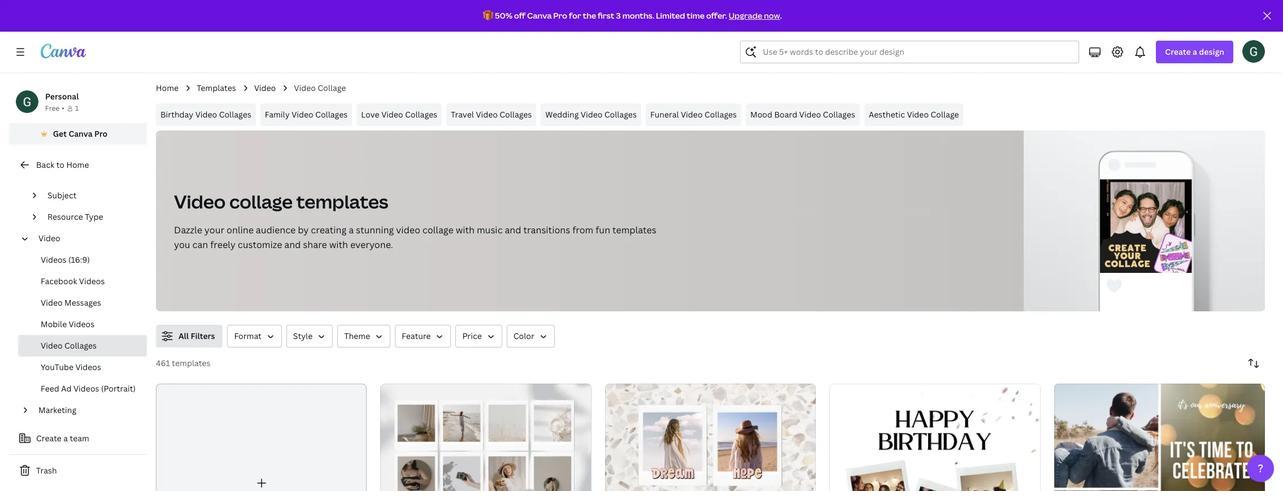 Task type: describe. For each thing, give the bounding box(es) containing it.
personal
[[45, 91, 79, 102]]

limited
[[656, 10, 686, 21]]

50%
[[495, 10, 513, 21]]

funeral
[[651, 109, 679, 120]]

videos (16:9) link
[[18, 249, 147, 271]]

free
[[45, 103, 60, 113]]

collages for funeral video collages
[[705, 109, 737, 120]]

everyone.
[[350, 239, 393, 251]]

collages down mobile videos link
[[64, 340, 97, 351]]

upgrade
[[729, 10, 763, 21]]

music
[[477, 224, 503, 236]]

0 vertical spatial and
[[505, 224, 522, 236]]

create a team
[[36, 433, 89, 444]]

subject
[[47, 190, 77, 201]]

resource
[[47, 211, 83, 222]]

color button
[[507, 325, 555, 348]]

🎁
[[483, 10, 494, 21]]

video messages link
[[18, 292, 147, 314]]

mobile
[[41, 319, 67, 330]]

create for create a design
[[1166, 46, 1192, 57]]

collages for birthday video collages
[[219, 109, 251, 120]]

by
[[298, 224, 309, 236]]

1 horizontal spatial collage
[[931, 109, 960, 120]]

video up dazzle
[[174, 189, 226, 214]]

subject button
[[43, 185, 140, 206]]

type
[[85, 211, 103, 222]]

youtube
[[41, 362, 74, 373]]

for
[[569, 10, 582, 21]]

Search search field
[[763, 41, 1073, 63]]

video right wedding
[[581, 109, 603, 120]]

1
[[75, 103, 79, 113]]

mood board video collages link
[[746, 103, 860, 126]]

wedding
[[546, 109, 579, 120]]

stunning
[[356, 224, 394, 236]]

0 horizontal spatial video link
[[34, 228, 140, 249]]

trash link
[[9, 460, 147, 482]]

format button
[[228, 325, 282, 348]]

0 vertical spatial video link
[[254, 82, 276, 94]]

back
[[36, 159, 54, 170]]

your
[[205, 224, 225, 236]]

create a team button
[[9, 427, 147, 450]]

design
[[1200, 46, 1225, 57]]

creating
[[311, 224, 347, 236]]

video collage
[[294, 83, 346, 93]]

get
[[53, 128, 67, 139]]

mobile videos link
[[18, 314, 147, 335]]

3
[[616, 10, 621, 21]]

theme
[[344, 331, 370, 341]]

feature
[[402, 331, 431, 341]]

format
[[234, 331, 262, 341]]

feed ad videos (portrait) link
[[18, 378, 147, 400]]

to
[[56, 159, 64, 170]]

can
[[193, 239, 208, 251]]

1 vertical spatial with
[[329, 239, 348, 251]]

461 templates
[[156, 358, 211, 369]]

1 vertical spatial home
[[66, 159, 89, 170]]

templates inside dazzle your online audience by creating a stunning video collage with music and transitions from fun templates you can freely customize and share with everyone.
[[613, 224, 657, 236]]

video right family
[[292, 109, 314, 120]]

off
[[514, 10, 526, 21]]

video up mobile
[[41, 297, 63, 308]]

all filters
[[179, 331, 215, 341]]

share
[[303, 239, 327, 251]]

mobile videos
[[41, 319, 95, 330]]

love video collages link
[[357, 103, 442, 126]]

now
[[765, 10, 781, 21]]

audience
[[256, 224, 296, 236]]

funeral video collages
[[651, 109, 737, 120]]

travel video collages
[[451, 109, 532, 120]]

all
[[179, 331, 189, 341]]

get canva pro
[[53, 128, 108, 139]]

first
[[598, 10, 615, 21]]

1 horizontal spatial home
[[156, 83, 179, 93]]

video down resource on the top of the page
[[38, 233, 60, 244]]

marketing link
[[34, 400, 140, 421]]

trash
[[36, 465, 57, 476]]

dazzle your online audience by creating a stunning video collage with music and transitions from fun templates you can freely customize and share with everyone.
[[174, 224, 657, 251]]

the
[[583, 10, 597, 21]]

youtube videos link
[[18, 357, 147, 378]]

0 horizontal spatial collage
[[318, 83, 346, 93]]

love video collages
[[361, 109, 438, 120]]

aesthetic video collage link
[[865, 103, 964, 126]]

offer.
[[707, 10, 728, 21]]

birthday video collages link
[[156, 103, 256, 126]]

video collage templates
[[174, 189, 389, 214]]

love
[[361, 109, 380, 120]]

filters
[[191, 331, 215, 341]]

1 horizontal spatial templates
[[297, 189, 389, 214]]

ad
[[61, 383, 72, 394]]

upgrade now button
[[729, 10, 781, 21]]

0 vertical spatial with
[[456, 224, 475, 236]]

video right the funeral
[[681, 109, 703, 120]]



Task type: vqa. For each thing, say whether or not it's contained in the screenshot.
01
no



Task type: locate. For each thing, give the bounding box(es) containing it.
collage
[[318, 83, 346, 93], [931, 109, 960, 120]]

create inside button
[[36, 433, 62, 444]]

templates right fun
[[613, 224, 657, 236]]

canva right get
[[69, 128, 93, 139]]

1 horizontal spatial pro
[[554, 10, 568, 21]]

0 vertical spatial create
[[1166, 46, 1192, 57]]

grade button
[[43, 163, 140, 185]]

1 vertical spatial collage
[[423, 224, 454, 236]]

1 vertical spatial collage
[[931, 109, 960, 120]]

video up family
[[254, 83, 276, 93]]

collages for family video collages
[[316, 109, 348, 120]]

canva inside button
[[69, 128, 93, 139]]

from
[[573, 224, 594, 236]]

freely
[[210, 239, 236, 251]]

videos up feed ad videos (portrait)
[[75, 362, 101, 373]]

resource type button
[[43, 206, 140, 228]]

aesthetic
[[869, 109, 906, 120]]

(portrait)
[[101, 383, 136, 394]]

collages left mood
[[705, 109, 737, 120]]

1 vertical spatial a
[[349, 224, 354, 236]]

customize
[[238, 239, 282, 251]]

Sort by button
[[1243, 352, 1266, 375]]

birthday
[[161, 109, 193, 120]]

home right to
[[66, 159, 89, 170]]

1 vertical spatial pro
[[94, 128, 108, 139]]

0 horizontal spatial with
[[329, 239, 348, 251]]

with left music
[[456, 224, 475, 236]]

video link up (16:9)
[[34, 228, 140, 249]]

home link
[[156, 82, 179, 94]]

pro inside button
[[94, 128, 108, 139]]

video link up family
[[254, 82, 276, 94]]

family video collages link
[[260, 103, 352, 126]]

grade
[[47, 168, 71, 179]]

collages down "video collage"
[[316, 109, 348, 120]]

2 horizontal spatial templates
[[613, 224, 657, 236]]

a left team
[[63, 433, 68, 444]]

back to home
[[36, 159, 89, 170]]

color
[[514, 331, 535, 341]]

video down templates link
[[195, 109, 217, 120]]

messages
[[64, 297, 101, 308]]

videos right ad
[[73, 383, 99, 394]]

a for team
[[63, 433, 68, 444]]

birthday video collages
[[161, 109, 251, 120]]

travel
[[451, 109, 474, 120]]

board
[[775, 109, 798, 120]]

greg robinson image
[[1243, 40, 1266, 63]]

facebook videos
[[41, 276, 105, 287]]

a inside create a team button
[[63, 433, 68, 444]]

price button
[[456, 325, 502, 348]]

with down 'creating'
[[329, 239, 348, 251]]

with
[[456, 224, 475, 236], [329, 239, 348, 251]]

resource type
[[47, 211, 103, 222]]

feed ad videos (portrait)
[[41, 383, 136, 394]]

templates
[[197, 83, 236, 93]]

1 vertical spatial and
[[285, 239, 301, 251]]

1 horizontal spatial a
[[349, 224, 354, 236]]

1 horizontal spatial collage
[[423, 224, 454, 236]]

collages left "aesthetic"
[[824, 109, 856, 120]]

461
[[156, 358, 170, 369]]

video collage templates image
[[1025, 131, 1266, 312], [1101, 179, 1193, 273]]

collage up audience
[[230, 189, 293, 214]]

0 horizontal spatial home
[[66, 159, 89, 170]]

videos for youtube videos
[[75, 362, 101, 373]]

facebook
[[41, 276, 77, 287]]

family video collages
[[265, 109, 348, 120]]

videos for mobile videos
[[69, 319, 95, 330]]

1 horizontal spatial video link
[[254, 82, 276, 94]]

0 vertical spatial templates
[[297, 189, 389, 214]]

None search field
[[741, 41, 1080, 63]]

collages for wedding video collages
[[605, 109, 637, 120]]

canva right off
[[528, 10, 552, 21]]

1 horizontal spatial with
[[456, 224, 475, 236]]

a left design
[[1194, 46, 1198, 57]]

video
[[254, 83, 276, 93], [294, 83, 316, 93], [195, 109, 217, 120], [292, 109, 314, 120], [382, 109, 403, 120], [476, 109, 498, 120], [581, 109, 603, 120], [681, 109, 703, 120], [800, 109, 822, 120], [908, 109, 929, 120], [174, 189, 226, 214], [38, 233, 60, 244], [41, 297, 63, 308], [41, 340, 63, 351]]

video right board
[[800, 109, 822, 120]]

(16:9)
[[68, 254, 90, 265]]

create for create a team
[[36, 433, 62, 444]]

a
[[1194, 46, 1198, 57], [349, 224, 354, 236], [63, 433, 68, 444]]

pro
[[554, 10, 568, 21], [94, 128, 108, 139]]

0 horizontal spatial a
[[63, 433, 68, 444]]

home up "birthday" on the top of page
[[156, 83, 179, 93]]

canva
[[528, 10, 552, 21], [69, 128, 93, 139]]

videos up the facebook
[[41, 254, 66, 265]]

time
[[687, 10, 705, 21]]

mood board video collages
[[751, 109, 856, 120]]

a inside create a design dropdown button
[[1194, 46, 1198, 57]]

create left design
[[1166, 46, 1192, 57]]

and down the by
[[285, 239, 301, 251]]

video down mobile
[[41, 340, 63, 351]]

templates up 'creating'
[[297, 189, 389, 214]]

0 horizontal spatial create
[[36, 433, 62, 444]]

video messages
[[41, 297, 101, 308]]

0 vertical spatial pro
[[554, 10, 568, 21]]

dazzle
[[174, 224, 202, 236]]

youtube videos
[[41, 362, 101, 373]]

1 vertical spatial video link
[[34, 228, 140, 249]]

1 vertical spatial canva
[[69, 128, 93, 139]]

videos for facebook videos
[[79, 276, 105, 287]]

back to home link
[[9, 154, 147, 176]]

0 horizontal spatial canva
[[69, 128, 93, 139]]

video right travel
[[476, 109, 498, 120]]

1 horizontal spatial and
[[505, 224, 522, 236]]

all filters button
[[156, 325, 223, 348]]

0 vertical spatial home
[[156, 83, 179, 93]]

a inside dazzle your online audience by creating a stunning video collage with music and transitions from fun templates you can freely customize and share with everyone.
[[349, 224, 354, 236]]

aesthetic video collage
[[869, 109, 960, 120]]

0 horizontal spatial pro
[[94, 128, 108, 139]]

collages down templates link
[[219, 109, 251, 120]]

0 horizontal spatial templates
[[172, 358, 211, 369]]

collage right video
[[423, 224, 454, 236]]

2 vertical spatial a
[[63, 433, 68, 444]]

videos down "video messages" link in the left bottom of the page
[[69, 319, 95, 330]]

collages for love video collages
[[405, 109, 438, 120]]

a right 'creating'
[[349, 224, 354, 236]]

templates link
[[197, 82, 236, 94]]

0 vertical spatial a
[[1194, 46, 1198, 57]]

collages left travel
[[405, 109, 438, 120]]

🎁 50% off canva pro for the first 3 months. limited time offer. upgrade now .
[[483, 10, 782, 21]]

templates down all filters "button"
[[172, 358, 211, 369]]

create down marketing
[[36, 433, 62, 444]]

1 vertical spatial templates
[[613, 224, 657, 236]]

video right love
[[382, 109, 403, 120]]

video up family video collages
[[294, 83, 316, 93]]

get canva pro button
[[9, 123, 147, 145]]

team
[[70, 433, 89, 444]]

create inside dropdown button
[[1166, 46, 1192, 57]]

travel video collages link
[[447, 103, 537, 126]]

collages left wedding
[[500, 109, 532, 120]]

video
[[396, 224, 421, 236]]

mood
[[751, 109, 773, 120]]

funeral video collages link
[[646, 103, 742, 126]]

months.
[[623, 10, 655, 21]]

theme button
[[338, 325, 391, 348]]

video collages
[[41, 340, 97, 351]]

2 vertical spatial templates
[[172, 358, 211, 369]]

.
[[781, 10, 782, 21]]

0 vertical spatial canva
[[528, 10, 552, 21]]

video link
[[254, 82, 276, 94], [34, 228, 140, 249]]

•
[[62, 103, 64, 113]]

0 horizontal spatial and
[[285, 239, 301, 251]]

collages for travel video collages
[[500, 109, 532, 120]]

create a design
[[1166, 46, 1225, 57]]

video right "aesthetic"
[[908, 109, 929, 120]]

feed
[[41, 383, 59, 394]]

1 horizontal spatial canva
[[528, 10, 552, 21]]

marketing
[[38, 405, 76, 416]]

style button
[[287, 325, 333, 348]]

a for design
[[1194, 46, 1198, 57]]

and
[[505, 224, 522, 236], [285, 239, 301, 251]]

0 vertical spatial collage
[[230, 189, 293, 214]]

0 vertical spatial collage
[[318, 83, 346, 93]]

pro left for
[[554, 10, 568, 21]]

collages
[[219, 109, 251, 120], [316, 109, 348, 120], [405, 109, 438, 120], [500, 109, 532, 120], [605, 109, 637, 120], [705, 109, 737, 120], [824, 109, 856, 120], [64, 340, 97, 351]]

videos down the videos (16:9) link in the left bottom of the page
[[79, 276, 105, 287]]

collage
[[230, 189, 293, 214], [423, 224, 454, 236]]

free •
[[45, 103, 64, 113]]

fun
[[596, 224, 611, 236]]

0 horizontal spatial collage
[[230, 189, 293, 214]]

1 vertical spatial create
[[36, 433, 62, 444]]

home
[[156, 83, 179, 93], [66, 159, 89, 170]]

pro up back to home link
[[94, 128, 108, 139]]

2 horizontal spatial a
[[1194, 46, 1198, 57]]

collages left the funeral
[[605, 109, 637, 120]]

collage inside dazzle your online audience by creating a stunning video collage with music and transitions from fun templates you can freely customize and share with everyone.
[[423, 224, 454, 236]]

transitions
[[524, 224, 571, 236]]

1 horizontal spatial create
[[1166, 46, 1192, 57]]

and right music
[[505, 224, 522, 236]]



